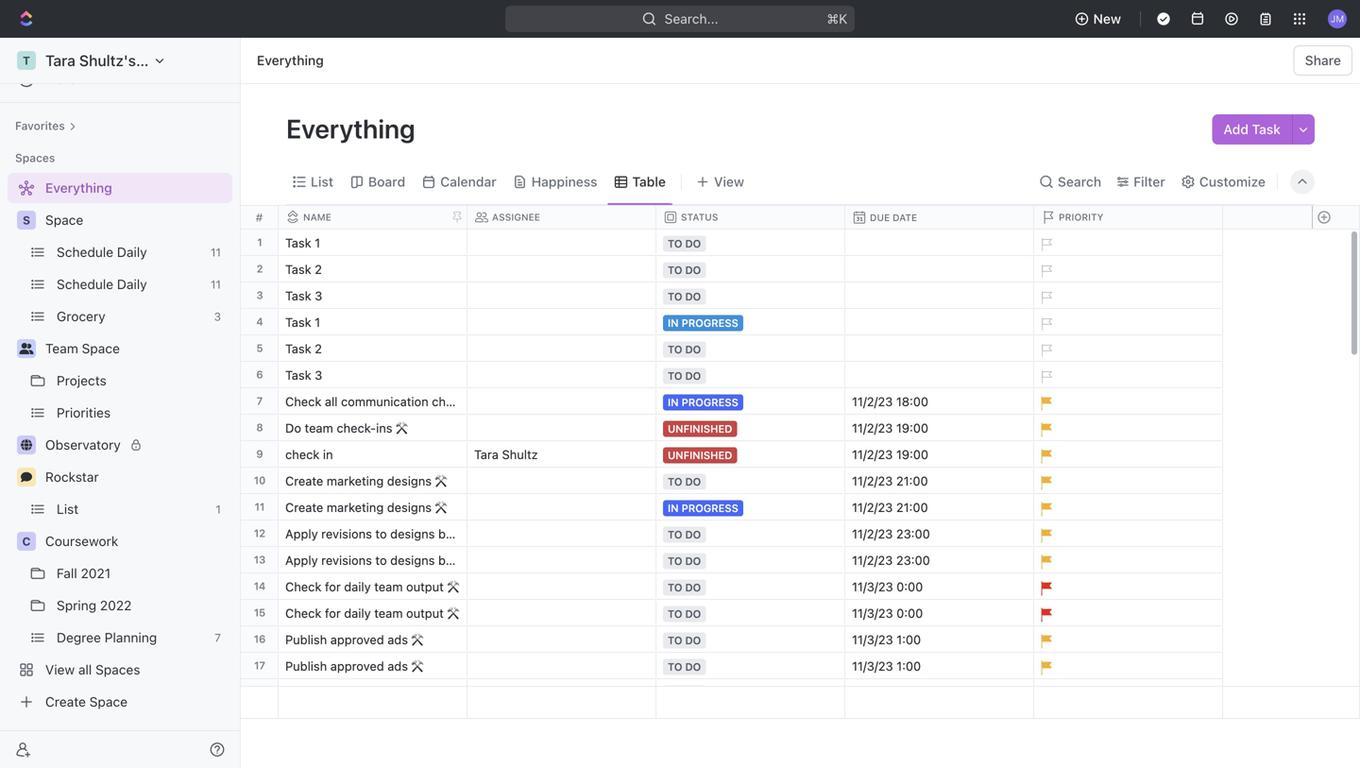 Task type: describe. For each thing, give the bounding box(es) containing it.
calendar link
[[437, 169, 497, 195]]

2 for ‎task 2
[[315, 262, 322, 276]]

press space to select this row. row containing 13
[[241, 547, 468, 573]]

view button
[[690, 160, 751, 204]]

add task
[[1224, 121, 1281, 137]]

1 vertical spatial 11
[[211, 278, 221, 291]]

2 19:00 from the top
[[896, 447, 929, 462]]

4 to do cell from the top
[[657, 335, 846, 361]]

assignee
[[492, 212, 540, 222]]

task 3 for 6
[[285, 368, 322, 382]]

‎task 1
[[285, 236, 320, 250]]

table link
[[629, 169, 666, 195]]

10 to do cell from the top
[[657, 600, 846, 625]]

5 to do cell from the top
[[657, 362, 846, 387]]

1 to do cell from the top
[[657, 230, 846, 255]]

do for 11th to do "cell" from the top of the "row group" containing 11/2/23 18:00
[[685, 634, 701, 647]]

0 horizontal spatial spaces
[[15, 151, 55, 164]]

5 set priority element from the top
[[1032, 336, 1060, 365]]

in progress for 11/2/23 21:00
[[668, 502, 739, 514]]

‎task for ‎task 2
[[285, 262, 311, 276]]

due date button
[[846, 211, 1035, 224]]

💪
[[395, 685, 407, 700]]

2 11/3/23 0:00 cell from the top
[[846, 600, 1035, 625]]

11/2/23 21:00 cell for do
[[846, 468, 1035, 493]]

8 to do cell from the top
[[657, 547, 846, 573]]

16
[[254, 633, 266, 645]]

space for team
[[82, 341, 120, 356]]

11 inside "row group"
[[255, 501, 265, 513]]

press space to select this row. row containing ‎task 1
[[241, 230, 468, 256]]

priorities link
[[57, 398, 229, 428]]

task 2
[[285, 342, 322, 356]]

11/3/23 4:00 cell
[[846, 679, 1035, 705]]

⌘k
[[827, 11, 848, 26]]

create space
[[45, 694, 128, 710]]

check for daily team output ⚒️ for 15
[[285, 606, 460, 620]]

21:00 for in progress
[[896, 500, 928, 514]]

publish approved ads ⚒️ for 17
[[285, 659, 424, 673]]

9 to from the top
[[668, 582, 683, 594]]

in for 11/2/23 18:00 in progress cell
[[668, 396, 679, 409]]

10 to from the top
[[668, 608, 683, 620]]

11/2/23 23:00 cell for 6th to do "cell" from the bottom of the "row group" containing 11/2/23 18:00
[[846, 521, 1035, 546]]

‎task for ‎task 1
[[285, 236, 311, 250]]

press space to select this row. row containing in progress
[[468, 309, 1224, 338]]

set priority image for 1st the set priority element from the top of the "row group" containing 11/2/23 18:00
[[1032, 231, 1060, 259]]

1 vertical spatial everything
[[286, 113, 421, 144]]

daily for 15
[[344, 606, 371, 620]]

list inside sidebar navigation
[[57, 501, 79, 517]]

tree inside sidebar navigation
[[8, 173, 232, 717]]

0 vertical spatial 11
[[211, 246, 221, 259]]

11/3/23 1:00 cell for 12th to do "cell" from the top of the "row group" containing 11/2/23 18:00
[[846, 653, 1035, 678]]

3 down task 2
[[315, 368, 322, 382]]

grocery link
[[57, 301, 206, 332]]

5 to from the top
[[668, 370, 683, 382]]

unfinished cell for 2nd 11/2/23 19:00 cell from the bottom of the "row group" containing 11/2/23 18:00
[[657, 415, 846, 440]]

jm
[[1331, 13, 1345, 24]]

3 row group from the left
[[1303, 230, 1350, 768]]

unfinished for unfinished cell associated with 2nd 11/2/23 19:00 cell from the bottom of the "row group" containing 11/2/23 18:00
[[668, 423, 733, 435]]

11/3/23 1:00 cell for 11th to do "cell" from the top of the "row group" containing 11/2/23 18:00
[[846, 626, 1035, 652]]

11/2/23 for unfinished cell associated with 2nd 11/2/23 19:00 cell from the bottom of the "row group" containing 11/2/23 18:00
[[852, 421, 893, 435]]

check all communication channels ⚒️
[[285, 394, 499, 409]]

11/3/23 for 11th to do "cell" from the top of the "row group" containing 11/2/23 18:00
[[852, 633, 893, 647]]

do for 8th to do "cell" from the bottom
[[685, 370, 701, 382]]

0:00 for 2nd 11/3/23 0:00 cell from the top
[[897, 606, 923, 620]]

2 left ‎task 2
[[257, 263, 263, 275]]

search button
[[1034, 169, 1107, 195]]

board
[[368, 174, 405, 189]]

happiness
[[532, 174, 598, 189]]

11/2/23 19:00 for unfinished cell associated with 2nd 11/2/23 19:00 cell from the bottom of the "row group" containing 11/2/23 18:00
[[852, 421, 929, 435]]

0 vertical spatial space
[[45, 212, 83, 228]]

23:00 for eighth to do "cell" from the top of the "row group" containing 11/2/23 18:00 11/2/23 23:00 cell
[[896, 553, 930, 567]]

in progress cell for 11/2/23 21:00
[[657, 494, 846, 520]]

3 inside sidebar navigation
[[214, 310, 221, 323]]

coursework
[[45, 533, 118, 549]]

projects
[[57, 373, 107, 388]]

9 to do cell from the top
[[657, 573, 846, 599]]

channels
[[432, 394, 483, 409]]

5
[[256, 342, 263, 354]]

task inside button
[[1252, 121, 1281, 137]]

task for 5
[[285, 342, 311, 356]]

2 to do cell from the top
[[657, 256, 846, 282]]

due date
[[870, 212, 918, 223]]

0 vertical spatial everything link
[[252, 49, 329, 72]]

8
[[256, 421, 263, 434]]

grocery
[[57, 308, 105, 324]]

add
[[1224, 121, 1249, 137]]

team space link
[[45, 334, 229, 364]]

1 vertical spatial everything link
[[8, 173, 229, 203]]

11/3/23 for 10th to do "cell"
[[852, 606, 893, 620]]

designs for 10
[[387, 474, 432, 488]]

11/2/23 for in progress cell for 11/2/23 21:00
[[852, 500, 893, 514]]

in for third in progress cell from the bottom
[[668, 317, 679, 329]]

progress for 11/2/23 18:00
[[682, 396, 739, 409]]

tara shultz
[[474, 447, 538, 462]]

4 set priority element from the top
[[1032, 310, 1060, 338]]

7 to from the top
[[668, 529, 683, 541]]

17
[[254, 659, 265, 672]]

to do for 11th to do "cell" from the top of the "row group" containing 11/2/23 18:00
[[668, 634, 701, 647]]

due
[[870, 212, 890, 223]]

tara for tara shultz's workspace
[[45, 51, 76, 69]]

in progress for 11/2/23 18:00
[[668, 396, 739, 409]]

press space to select this row. row containing afterwork exercise 💪
[[241, 679, 468, 706]]

s
[[23, 214, 30, 227]]

do for second to do "cell" from the top
[[685, 264, 701, 276]]

more button
[[8, 64, 232, 94]]

spring 2022 link
[[57, 590, 229, 621]]

degree planning link
[[57, 623, 207, 653]]

to do for tenth to do "cell" from the bottom of the "row group" containing 11/2/23 18:00
[[668, 291, 701, 303]]

4 to from the top
[[668, 343, 683, 356]]

publish for 16
[[285, 633, 327, 647]]

to do for 9th to do "cell" from the bottom
[[668, 343, 701, 356]]

11/2/23 21:00 for in progress
[[852, 500, 928, 514]]

coursework link
[[45, 526, 229, 556]]

workspace
[[140, 51, 218, 69]]

11/2/23 23:00 cell for eighth to do "cell" from the top of the "row group" containing 11/2/23 18:00
[[846, 547, 1035, 573]]

11/2/23 for eighth to do "cell" from the top of the "row group" containing 11/2/23 18:00
[[852, 553, 893, 567]]

tara shultz's workspace
[[45, 51, 218, 69]]

set priority image for in progress
[[1032, 310, 1060, 338]]

1 inside tree
[[216, 503, 221, 516]]

add task button
[[1213, 114, 1292, 145]]

all for view
[[78, 662, 92, 677]]

3 up '4'
[[256, 289, 263, 301]]

name
[[303, 212, 331, 222]]

rockstar
[[45, 469, 99, 485]]

all for check
[[325, 394, 338, 409]]

share
[[1305, 52, 1342, 68]]

1 schedule daily link from the top
[[57, 237, 203, 267]]

happiness link
[[528, 169, 598, 195]]

to do for 6th to do "cell" from the bottom of the "row group" containing 11/2/23 18:00
[[668, 529, 701, 541]]

do for fourth to do "cell" from the bottom
[[685, 582, 701, 594]]

create inside "create space" link
[[45, 694, 86, 710]]

task for 3
[[285, 289, 311, 303]]

2 11/3/23 1:00 from the top
[[852, 659, 921, 673]]

team for 15
[[374, 606, 403, 620]]

priority button
[[1035, 211, 1224, 224]]

1 11/2/23 19:00 cell from the top
[[846, 415, 1035, 440]]

#
[[256, 211, 263, 224]]

row group containing ‎task 1
[[241, 230, 499, 768]]

check for 14
[[285, 580, 322, 594]]

0 vertical spatial team
[[305, 421, 333, 435]]

11/2/23 21:00 cell for progress
[[846, 494, 1035, 520]]

12 to from the top
[[668, 661, 683, 673]]

tara shultz cell
[[468, 441, 657, 467]]

afterwork exercise 💪
[[285, 685, 407, 700]]

11/3/23 for fourth to do "cell" from the bottom
[[852, 580, 893, 594]]

check for daily team output ⚒️ for 14
[[285, 580, 460, 594]]

do for seventh to do "cell" from the bottom
[[685, 476, 701, 488]]

3 set priority element from the top
[[1032, 283, 1060, 312]]

fall 2021
[[57, 565, 111, 581]]

marketing for 10
[[327, 474, 384, 488]]

create space link
[[8, 687, 229, 717]]

13
[[254, 554, 266, 566]]

task 1
[[285, 315, 320, 329]]

12
[[254, 527, 266, 539]]

18:00
[[896, 394, 929, 409]]

team space
[[45, 341, 120, 356]]

table
[[633, 174, 666, 189]]

search...
[[665, 11, 718, 26]]

t
[[23, 54, 30, 67]]

do
[[285, 421, 301, 435]]

planning
[[105, 630, 157, 645]]

check-
[[337, 421, 376, 435]]

1 set priority element from the top
[[1032, 231, 1060, 259]]

2022
[[100, 598, 132, 613]]

# row
[[241, 206, 471, 229]]

fall
[[57, 565, 77, 581]]

shultz's
[[79, 51, 136, 69]]

rockstar link
[[45, 462, 229, 492]]

21:00 for to do
[[896, 474, 928, 488]]

more
[[45, 71, 77, 87]]

3 to do cell from the top
[[657, 282, 846, 308]]

jm button
[[1323, 4, 1353, 34]]

to do for 1st to do "cell" from the top of the "row group" containing 11/2/23 18:00
[[668, 238, 701, 250]]

calendar
[[440, 174, 497, 189]]

approved for 17
[[331, 659, 384, 673]]

1 in progress from the top
[[668, 317, 739, 329]]

create marketing designs ⚒️ for 11
[[285, 500, 447, 514]]

4
[[256, 316, 263, 328]]

spring
[[57, 598, 96, 613]]

create for 10
[[285, 474, 323, 488]]

6 to do cell from the top
[[657, 468, 846, 493]]

6
[[256, 368, 263, 381]]

11/2/23 21:00 for to do
[[852, 474, 928, 488]]

11 to do cell from the top
[[657, 626, 846, 652]]

4:00
[[897, 685, 924, 700]]

create for 11
[[285, 500, 323, 514]]



Task type: locate. For each thing, give the bounding box(es) containing it.
check inside the press space to select this row. 'row'
[[285, 394, 322, 409]]

approved for 16
[[331, 633, 384, 647]]

press space to select this row. row containing check in
[[241, 441, 468, 468]]

search
[[1058, 174, 1102, 189]]

1 vertical spatial check
[[285, 580, 322, 594]]

tree
[[8, 173, 232, 717]]

create
[[285, 474, 323, 488], [285, 500, 323, 514], [45, 694, 86, 710]]

0 vertical spatial 1:00
[[897, 633, 921, 647]]

tara up more
[[45, 51, 76, 69]]

1 1:00 from the top
[[897, 633, 921, 647]]

spaces down favorites
[[15, 151, 55, 164]]

0 vertical spatial unfinished cell
[[657, 415, 846, 440]]

2 in progress from the top
[[668, 396, 739, 409]]

1 vertical spatial schedule daily link
[[57, 269, 203, 299]]

task up task 2
[[285, 315, 311, 329]]

11/2/23 18:00
[[852, 394, 929, 409]]

6 set priority element from the top
[[1032, 363, 1060, 391]]

4 to do from the top
[[668, 343, 701, 356]]

2 vertical spatial progress
[[682, 502, 739, 514]]

2 vertical spatial create
[[45, 694, 86, 710]]

all inside sidebar navigation
[[78, 662, 92, 677]]

unfinished cell for first 11/2/23 19:00 cell from the bottom
[[657, 441, 846, 467]]

exercise
[[345, 685, 392, 700]]

1 vertical spatial view
[[45, 662, 75, 677]]

0 vertical spatial check
[[285, 394, 322, 409]]

1 vertical spatial unfinished cell
[[657, 441, 846, 467]]

list up name
[[311, 174, 333, 189]]

press space to select this row. row containing 12
[[241, 521, 468, 547]]

1 vertical spatial list link
[[57, 494, 208, 524]]

2 publish from the top
[[285, 659, 327, 673]]

1 vertical spatial for
[[325, 606, 341, 620]]

0 vertical spatial view
[[714, 174, 745, 189]]

for for 15
[[325, 606, 341, 620]]

space for create
[[90, 694, 128, 710]]

in progress cell for 11/2/23 18:00
[[657, 388, 846, 414]]

ins
[[376, 421, 393, 435]]

0 horizontal spatial view
[[45, 662, 75, 677]]

0:00 for 2nd 11/3/23 0:00 cell from the bottom of the page
[[897, 580, 923, 594]]

1 designs from the top
[[387, 474, 432, 488]]

publish
[[285, 633, 327, 647], [285, 659, 327, 673]]

0 vertical spatial check for daily team output ⚒️
[[285, 580, 460, 594]]

1 vertical spatial 11/2/23 23:00 cell
[[846, 547, 1035, 573]]

output for 14
[[406, 580, 444, 594]]

0 vertical spatial create
[[285, 474, 323, 488]]

schedule daily down space link
[[57, 244, 147, 260]]

2 set priority element from the top
[[1032, 257, 1060, 285]]

in for in progress cell for 11/2/23 21:00
[[668, 502, 679, 514]]

0 vertical spatial 0:00
[[897, 580, 923, 594]]

7 left 16
[[215, 631, 221, 644]]

0 vertical spatial tara
[[45, 51, 76, 69]]

1 horizontal spatial view
[[714, 174, 745, 189]]

0 vertical spatial list
[[311, 174, 333, 189]]

9 to do from the top
[[668, 582, 701, 594]]

1 vertical spatial all
[[78, 662, 92, 677]]

date
[[893, 212, 918, 223]]

set priority image for 5th the set priority element from the top
[[1032, 336, 1060, 365]]

schedule daily link down space link
[[57, 237, 203, 267]]

0 vertical spatial unfinished
[[668, 423, 733, 435]]

progress for 11/2/23 21:00
[[682, 502, 739, 514]]

23:00 for 11/2/23 23:00 cell related to 6th to do "cell" from the bottom of the "row group" containing 11/2/23 18:00
[[896, 527, 930, 541]]

2 down task 1
[[315, 342, 322, 356]]

11/3/23 0:00 cell
[[846, 573, 1035, 599], [846, 600, 1035, 625]]

check
[[285, 394, 322, 409], [285, 580, 322, 594], [285, 606, 322, 620]]

1 horizontal spatial list
[[311, 174, 333, 189]]

output for 15
[[406, 606, 444, 620]]

0:00
[[897, 580, 923, 594], [897, 606, 923, 620]]

1 vertical spatial create
[[285, 500, 323, 514]]

11/2/23 19:00
[[852, 421, 929, 435], [852, 447, 929, 462]]

unfinished
[[668, 423, 733, 435], [668, 449, 733, 462]]

2 11/2/23 19:00 cell from the top
[[846, 441, 1035, 467]]

ads for 16
[[388, 633, 408, 647]]

1 vertical spatial in progress
[[668, 396, 739, 409]]

to do
[[668, 238, 701, 250], [668, 264, 701, 276], [668, 291, 701, 303], [668, 343, 701, 356], [668, 370, 701, 382], [668, 476, 701, 488], [668, 529, 701, 541], [668, 555, 701, 567], [668, 582, 701, 594], [668, 608, 701, 620], [668, 634, 701, 647], [668, 661, 701, 673]]

3 set priority image from the top
[[1032, 336, 1060, 365]]

2 23:00 from the top
[[896, 553, 930, 567]]

1 vertical spatial spaces
[[95, 662, 140, 677]]

1 11/3/23 0:00 cell from the top
[[846, 573, 1035, 599]]

set priority element
[[1032, 231, 1060, 259], [1032, 257, 1060, 285], [1032, 283, 1060, 312], [1032, 310, 1060, 338], [1032, 336, 1060, 365], [1032, 363, 1060, 391]]

schedule down space link
[[57, 244, 113, 260]]

1:00 for 12th to do "cell" from the top of the "row group" containing 11/2/23 18:00
[[897, 659, 921, 673]]

task 3 for 3
[[285, 289, 322, 303]]

projects link
[[57, 366, 229, 396]]

tara inside cell
[[474, 447, 499, 462]]

1 vertical spatial 23:00
[[896, 553, 930, 567]]

1 19:00 from the top
[[896, 421, 929, 435]]

2 vertical spatial 11
[[255, 501, 265, 513]]

1 row group from the left
[[241, 230, 499, 768]]

1 vertical spatial create marketing designs ⚒️
[[285, 500, 447, 514]]

press space to select this row. row containing 11/2/23 18:00
[[468, 388, 1224, 418]]

coursework, , element
[[17, 532, 36, 551]]

check right '14'
[[285, 580, 322, 594]]

0 horizontal spatial list link
[[57, 494, 208, 524]]

3 to from the top
[[668, 291, 683, 303]]

list link up name
[[307, 169, 333, 195]]

3 check from the top
[[285, 606, 322, 620]]

2 to from the top
[[668, 264, 683, 276]]

row group
[[241, 230, 499, 768], [468, 230, 1224, 768], [1303, 230, 1350, 768]]

14
[[254, 580, 266, 592]]

comment image
[[21, 471, 32, 483]]

2 output from the top
[[406, 606, 444, 620]]

5 11/3/23 from the top
[[852, 685, 893, 700]]

0 vertical spatial 11/2/23 19:00
[[852, 421, 929, 435]]

view all spaces link
[[8, 655, 229, 685]]

0 horizontal spatial 7
[[215, 631, 221, 644]]

view inside button
[[714, 174, 745, 189]]

tara left shultz
[[474, 447, 499, 462]]

2 schedule daily from the top
[[57, 276, 147, 292]]

9 do from the top
[[685, 582, 701, 594]]

3 down ‎task 2
[[315, 289, 322, 303]]

2 11/2/23 from the top
[[852, 421, 893, 435]]

2 for from the top
[[325, 606, 341, 620]]

‎task 2
[[285, 262, 322, 276]]

6 11/2/23 from the top
[[852, 527, 893, 541]]

2 designs from the top
[[387, 500, 432, 514]]

0 vertical spatial 11/2/23 21:00 cell
[[846, 468, 1035, 493]]

marketing for 11
[[327, 500, 384, 514]]

0 vertical spatial in progress
[[668, 317, 739, 329]]

1 horizontal spatial 7
[[257, 395, 263, 407]]

observatory
[[45, 437, 121, 453]]

12 to do from the top
[[668, 661, 701, 673]]

for right 15
[[325, 606, 341, 620]]

fall 2021 link
[[57, 558, 229, 589]]

daily for 14
[[344, 580, 371, 594]]

press space to select this row. row
[[241, 230, 468, 256], [468, 230, 1224, 259], [1303, 230, 1350, 256], [241, 256, 468, 282], [468, 256, 1224, 285], [1303, 256, 1350, 282], [241, 282, 468, 309], [468, 282, 1224, 312], [1303, 282, 1350, 309], [241, 309, 468, 335], [468, 309, 1224, 338], [1303, 309, 1350, 335], [241, 335, 468, 362], [468, 335, 1224, 365], [1303, 335, 1350, 362], [241, 362, 468, 388], [468, 362, 1224, 391], [1303, 362, 1350, 388], [241, 388, 499, 415], [468, 388, 1224, 418], [1303, 388, 1350, 415], [241, 415, 468, 441], [468, 415, 1224, 444], [1303, 415, 1350, 441], [241, 441, 468, 468], [468, 441, 1224, 471], [1303, 441, 1350, 468], [241, 468, 468, 494], [468, 468, 1224, 497], [1303, 468, 1350, 494], [241, 494, 468, 521], [468, 494, 1224, 523], [1303, 494, 1350, 521], [241, 521, 468, 547], [468, 521, 1224, 550], [1303, 521, 1350, 547], [241, 547, 468, 573], [468, 547, 1224, 576], [1303, 547, 1350, 573], [241, 573, 468, 600], [468, 573, 1224, 603], [1303, 573, 1350, 600], [241, 600, 468, 626], [468, 600, 1224, 629], [1303, 600, 1350, 626], [241, 626, 468, 653], [468, 626, 1224, 656], [1303, 626, 1350, 653], [241, 653, 468, 679], [468, 653, 1224, 682], [1303, 653, 1350, 679], [241, 679, 468, 706], [468, 679, 1224, 709], [1303, 679, 1350, 706], [241, 687, 468, 719], [468, 687, 1224, 719], [1312, 687, 1360, 719]]

2 ‎task from the top
[[285, 262, 311, 276]]

set priority image for 4th the set priority element from the bottom of the "row group" containing 11/2/23 18:00
[[1032, 283, 1060, 312]]

list
[[311, 174, 333, 189], [57, 501, 79, 517]]

0 vertical spatial 11/2/23 23:00 cell
[[846, 521, 1035, 546]]

‎task down ‎task 1
[[285, 262, 311, 276]]

publish up the afterwork
[[285, 659, 327, 673]]

2 vertical spatial in progress cell
[[657, 494, 846, 520]]

ads for 17
[[388, 659, 408, 673]]

check right 15
[[285, 606, 322, 620]]

space up projects
[[82, 341, 120, 356]]

2 down ‎task 1
[[315, 262, 322, 276]]

spring 2022
[[57, 598, 132, 613]]

schedule for second the schedule daily 'link' from the top of the sidebar navigation
[[57, 276, 113, 292]]

unfinished cell
[[657, 415, 846, 440], [657, 441, 846, 467]]

task 3 down ‎task 2
[[285, 289, 322, 303]]

1 vertical spatial publish
[[285, 659, 327, 673]]

2021
[[81, 565, 111, 581]]

2 11/3/23 1:00 cell from the top
[[846, 653, 1035, 678]]

0 vertical spatial spaces
[[15, 151, 55, 164]]

schedule daily link up the grocery link
[[57, 269, 203, 299]]

1 vertical spatial 11/3/23 0:00 cell
[[846, 600, 1035, 625]]

press space to select this row. row containing 11/2/23 19:00
[[468, 415, 1224, 444]]

21:00
[[896, 474, 928, 488], [896, 500, 928, 514]]

to do for 10th to do "cell"
[[668, 608, 701, 620]]

11/3/23 1:00 cell
[[846, 626, 1035, 652], [846, 653, 1035, 678]]

6 to do from the top
[[668, 476, 701, 488]]

1 set priority image from the top
[[1032, 231, 1060, 259]]

1 vertical spatial approved
[[331, 659, 384, 673]]

3
[[315, 289, 322, 303], [256, 289, 263, 301], [214, 310, 221, 323], [315, 368, 322, 382]]

do for eighth to do "cell" from the top of the "row group" containing 11/2/23 18:00
[[685, 555, 701, 567]]

for
[[325, 580, 341, 594], [325, 606, 341, 620]]

0 vertical spatial 11/3/23 0:00 cell
[[846, 573, 1035, 599]]

1 vertical spatial 1:00
[[897, 659, 921, 673]]

check for daily team output ⚒️
[[285, 580, 460, 594], [285, 606, 460, 620]]

row group containing 11/2/23 18:00
[[468, 230, 1224, 768]]

press space to select this row. row containing 11/3/23 4:00
[[468, 679, 1224, 709]]

space down view all spaces link at the bottom left of the page
[[90, 694, 128, 710]]

create marketing designs ⚒️ for 10
[[285, 474, 447, 488]]

tara for tara shultz
[[474, 447, 499, 462]]

tara shultz's workspace, , element
[[17, 51, 36, 70]]

1 unfinished from the top
[[668, 423, 733, 435]]

1 vertical spatial 11/3/23 1:00
[[852, 659, 921, 673]]

favorites
[[15, 119, 65, 132]]

11/3/23 0:00 for fourth to do "cell" from the bottom
[[852, 580, 923, 594]]

set priority image for to do
[[1032, 257, 1060, 285]]

1 daily from the top
[[344, 580, 371, 594]]

task right add
[[1252, 121, 1281, 137]]

all
[[325, 394, 338, 409], [78, 662, 92, 677]]

press space to select this row. row containing task 2
[[241, 335, 468, 362]]

1 11/3/23 1:00 from the top
[[852, 633, 921, 647]]

1 horizontal spatial list link
[[307, 169, 333, 195]]

11 to from the top
[[668, 634, 683, 647]]

1 23:00 from the top
[[896, 527, 930, 541]]

view inside tree
[[45, 662, 75, 677]]

2 do from the top
[[685, 264, 701, 276]]

11/2/23 18:00 cell
[[846, 388, 1035, 414]]

0 vertical spatial task 3
[[285, 289, 322, 303]]

8 to do from the top
[[668, 555, 701, 567]]

schedule daily up grocery
[[57, 276, 147, 292]]

11 do from the top
[[685, 634, 701, 647]]

observatory link
[[45, 430, 229, 460]]

grid
[[241, 206, 1360, 768]]

do
[[685, 238, 701, 250], [685, 264, 701, 276], [685, 291, 701, 303], [685, 343, 701, 356], [685, 370, 701, 382], [685, 476, 701, 488], [685, 529, 701, 541], [685, 555, 701, 567], [685, 582, 701, 594], [685, 608, 701, 620], [685, 634, 701, 647], [685, 661, 701, 673]]

1 horizontal spatial spaces
[[95, 662, 140, 677]]

2 vertical spatial team
[[374, 606, 403, 620]]

11/3/23 inside cell
[[852, 685, 893, 700]]

0 vertical spatial daily
[[344, 580, 371, 594]]

task down task 1
[[285, 342, 311, 356]]

11/2/23 for seventh to do "cell" from the bottom
[[852, 474, 893, 488]]

1 for from the top
[[325, 580, 341, 594]]

do for 9th to do "cell" from the bottom
[[685, 343, 701, 356]]

15
[[254, 607, 266, 619]]

11/2/23 for first 11/2/23 19:00 cell from the bottom unfinished cell
[[852, 447, 893, 462]]

7 inside "row group"
[[257, 395, 263, 407]]

1 to do from the top
[[668, 238, 701, 250]]

check for 7
[[285, 394, 322, 409]]

9
[[256, 448, 263, 460]]

0 vertical spatial set priority image
[[1032, 257, 1060, 285]]

tara
[[45, 51, 76, 69], [474, 447, 499, 462]]

1 vertical spatial progress
[[682, 396, 739, 409]]

list down rockstar
[[57, 501, 79, 517]]

to do for fourth to do "cell" from the bottom
[[668, 582, 701, 594]]

view down degree
[[45, 662, 75, 677]]

communication
[[341, 394, 429, 409]]

2 0:00 from the top
[[897, 606, 923, 620]]

1 horizontal spatial all
[[325, 394, 338, 409]]

1 11/3/23 from the top
[[852, 580, 893, 594]]

‎task up ‎task 2
[[285, 236, 311, 250]]

daily up the grocery link
[[117, 276, 147, 292]]

all up the create space
[[78, 662, 92, 677]]

1 vertical spatial 0:00
[[897, 606, 923, 620]]

daily for second the schedule daily 'link' from the top of the sidebar navigation
[[117, 276, 147, 292]]

user group image
[[19, 343, 34, 354]]

0 vertical spatial 11/3/23 0:00
[[852, 580, 923, 594]]

1 output from the top
[[406, 580, 444, 594]]

1 vertical spatial daily
[[344, 606, 371, 620]]

1 set priority image from the top
[[1032, 257, 1060, 285]]

team
[[305, 421, 333, 435], [374, 580, 403, 594], [374, 606, 403, 620]]

11/3/23 4:00
[[852, 685, 924, 700]]

view button
[[690, 169, 751, 195]]

2 11/3/23 from the top
[[852, 606, 893, 620]]

do team check-ins ⚒️
[[285, 421, 408, 435]]

1 unfinished cell from the top
[[657, 415, 846, 440]]

filter
[[1134, 174, 1166, 189]]

press space to select this row. row containing task 1
[[241, 309, 468, 335]]

7 to do cell from the top
[[657, 521, 846, 546]]

view up "status" dropdown button
[[714, 174, 745, 189]]

0 vertical spatial publish approved ads ⚒️
[[285, 633, 424, 647]]

2 vertical spatial space
[[90, 694, 128, 710]]

team
[[45, 341, 78, 356]]

schedule for second the schedule daily 'link' from the bottom of the sidebar navigation
[[57, 244, 113, 260]]

press space to select this row. row containing ‎task 2
[[241, 256, 468, 282]]

all up do team check-ins ⚒️
[[325, 394, 338, 409]]

globe image
[[21, 439, 32, 451]]

0 vertical spatial publish
[[285, 633, 327, 647]]

1 approved from the top
[[331, 633, 384, 647]]

to do for second to do "cell" from the top
[[668, 264, 701, 276]]

1 11/2/23 21:00 from the top
[[852, 474, 928, 488]]

priority column header
[[1035, 206, 1227, 229]]

space
[[45, 212, 83, 228], [82, 341, 120, 356], [90, 694, 128, 710]]

spaces up "create space" link
[[95, 662, 140, 677]]

1 vertical spatial 21:00
[[896, 500, 928, 514]]

marketing down check in
[[327, 500, 384, 514]]

team for 14
[[374, 580, 403, 594]]

name column header
[[279, 206, 471, 229]]

0 vertical spatial 19:00
[[896, 421, 929, 435]]

1 vertical spatial daily
[[117, 276, 147, 292]]

11/3/23 0:00
[[852, 580, 923, 594], [852, 606, 923, 620]]

2 progress from the top
[[682, 396, 739, 409]]

0 vertical spatial 11/2/23 23:00
[[852, 527, 930, 541]]

0 vertical spatial ads
[[388, 633, 408, 647]]

7
[[257, 395, 263, 407], [215, 631, 221, 644]]

1 11/2/23 23:00 from the top
[[852, 527, 930, 541]]

assignee column header
[[468, 206, 660, 229]]

1 vertical spatial designs
[[387, 500, 432, 514]]

1 ‎task from the top
[[285, 236, 311, 250]]

create marketing designs ⚒️ down the check-
[[285, 474, 447, 488]]

daily down space link
[[117, 244, 147, 260]]

1 vertical spatial marketing
[[327, 500, 384, 514]]

1 vertical spatial 11/3/23 0:00
[[852, 606, 923, 620]]

degree planning
[[57, 630, 157, 645]]

afterwork
[[285, 685, 341, 700]]

1 11/2/23 21:00 cell from the top
[[846, 468, 1035, 493]]

for right '14'
[[325, 580, 341, 594]]

1 vertical spatial team
[[374, 580, 403, 594]]

4 do from the top
[[685, 343, 701, 356]]

2 11/2/23 19:00 from the top
[[852, 447, 929, 462]]

1 to from the top
[[668, 238, 683, 250]]

0 vertical spatial 23:00
[[896, 527, 930, 541]]

2 create marketing designs ⚒️ from the top
[[285, 500, 447, 514]]

new button
[[1067, 4, 1133, 34]]

status button
[[657, 211, 846, 224]]

share button
[[1294, 45, 1353, 76]]

1 vertical spatial task 3
[[285, 368, 322, 382]]

6 to from the top
[[668, 476, 683, 488]]

1 vertical spatial 11/2/23 23:00
[[852, 553, 930, 567]]

space, , element
[[17, 211, 36, 230]]

to do for 12th to do "cell" from the top of the "row group" containing 11/2/23 18:00
[[668, 661, 701, 673]]

board link
[[365, 169, 405, 195]]

7 inside sidebar navigation
[[215, 631, 221, 644]]

7 to do from the top
[[668, 529, 701, 541]]

1 11/2/23 19:00 from the top
[[852, 421, 929, 435]]

0 vertical spatial everything
[[257, 52, 324, 68]]

publish approved ads ⚒️ for 16
[[285, 633, 424, 647]]

11/2/23 23:00 for 6th to do "cell" from the bottom of the "row group" containing 11/2/23 18:00
[[852, 527, 930, 541]]

degree
[[57, 630, 101, 645]]

2 unfinished from the top
[[668, 449, 733, 462]]

task up task 1
[[285, 289, 311, 303]]

priority
[[1059, 212, 1104, 222]]

publish approved ads ⚒️
[[285, 633, 424, 647], [285, 659, 424, 673]]

daily for second the schedule daily 'link' from the bottom of the sidebar navigation
[[117, 244, 147, 260]]

0 vertical spatial approved
[[331, 633, 384, 647]]

2 publish approved ads ⚒️ from the top
[[285, 659, 424, 673]]

1 vertical spatial 11/2/23 19:00 cell
[[846, 441, 1035, 467]]

daily
[[344, 580, 371, 594], [344, 606, 371, 620]]

1 vertical spatial tara
[[474, 447, 499, 462]]

list link up coursework link
[[57, 494, 208, 524]]

1 task 3 from the top
[[285, 289, 322, 303]]

2 row group from the left
[[468, 230, 1224, 768]]

status column header
[[657, 206, 849, 229]]

1 0:00 from the top
[[897, 580, 923, 594]]

0 vertical spatial 11/3/23 1:00
[[852, 633, 921, 647]]

all inside "row group"
[[325, 394, 338, 409]]

do for 10th to do "cell"
[[685, 608, 701, 620]]

5 11/2/23 from the top
[[852, 500, 893, 514]]

1 check from the top
[[285, 394, 322, 409]]

2 schedule daily link from the top
[[57, 269, 203, 299]]

row containing assignee
[[468, 206, 1227, 229]]

1 progress from the top
[[682, 317, 739, 329]]

0 vertical spatial 11/2/23 19:00 cell
[[846, 415, 1035, 440]]

task for 4
[[285, 315, 311, 329]]

7 up the 8
[[257, 395, 263, 407]]

19:00
[[896, 421, 929, 435], [896, 447, 929, 462]]

press space to select this row. row containing do team check-ins ⚒️
[[241, 415, 468, 441]]

0 vertical spatial schedule
[[57, 244, 113, 260]]

space link
[[45, 205, 229, 235]]

0 horizontal spatial list
[[57, 501, 79, 517]]

to do for seventh to do "cell" from the bottom
[[668, 476, 701, 488]]

3 left '4'
[[214, 310, 221, 323]]

everything link
[[252, 49, 329, 72], [8, 173, 229, 203]]

grid containing ‎task 1
[[241, 206, 1360, 768]]

0 horizontal spatial everything link
[[8, 173, 229, 203]]

in progress cell
[[657, 309, 846, 334], [657, 388, 846, 414], [657, 494, 846, 520]]

do for tenth to do "cell" from the bottom of the "row group" containing 11/2/23 18:00
[[685, 291, 701, 303]]

cell
[[468, 230, 657, 255], [846, 230, 1035, 255], [468, 256, 657, 282], [846, 256, 1035, 282], [468, 282, 657, 308], [846, 282, 1035, 308], [468, 309, 657, 334], [846, 309, 1035, 334], [468, 335, 657, 361], [846, 335, 1035, 361], [468, 362, 657, 387], [846, 362, 1035, 387], [468, 388, 657, 414], [468, 415, 657, 440], [468, 468, 657, 493], [468, 494, 657, 520], [468, 521, 657, 546], [468, 547, 657, 573], [468, 573, 657, 599], [468, 600, 657, 625], [468, 626, 657, 652], [468, 653, 657, 678], [241, 679, 279, 705], [468, 679, 657, 705], [657, 679, 846, 705]]

0 vertical spatial for
[[325, 580, 341, 594]]

unfinished for first 11/2/23 19:00 cell from the bottom unfinished cell
[[668, 449, 733, 462]]

11/3/23 for 12th to do "cell" from the top of the "row group" containing 11/2/23 18:00
[[852, 659, 893, 673]]

1 do from the top
[[685, 238, 701, 250]]

set priority image for sixth the set priority element from the top
[[1032, 363, 1060, 391]]

11/2/23
[[852, 394, 893, 409], [852, 421, 893, 435], [852, 447, 893, 462], [852, 474, 893, 488], [852, 500, 893, 514], [852, 527, 893, 541], [852, 553, 893, 567]]

check up do
[[285, 394, 322, 409]]

press space to select this row. row containing check all communication channels ⚒️
[[241, 388, 499, 415]]

task for 6
[[285, 368, 311, 382]]

view for view all spaces
[[45, 662, 75, 677]]

11/2/23 19:00 cell
[[846, 415, 1035, 440], [846, 441, 1035, 467]]

2 vertical spatial everything
[[45, 180, 112, 196]]

1 vertical spatial unfinished
[[668, 449, 733, 462]]

0 vertical spatial 11/2/23 21:00
[[852, 474, 928, 488]]

press space to select this row. row containing tara shultz
[[468, 441, 1224, 471]]

1 in progress cell from the top
[[657, 309, 846, 334]]

do for 1st to do "cell" from the top of the "row group" containing 11/2/23 18:00
[[685, 238, 701, 250]]

task
[[1252, 121, 1281, 137], [285, 289, 311, 303], [285, 315, 311, 329], [285, 342, 311, 356], [285, 368, 311, 382]]

list link
[[307, 169, 333, 195], [57, 494, 208, 524]]

row
[[468, 206, 1227, 229]]

1 vertical spatial schedule daily
[[57, 276, 147, 292]]

2 unfinished cell from the top
[[657, 441, 846, 467]]

0 vertical spatial 7
[[257, 395, 263, 407]]

2 marketing from the top
[[327, 500, 384, 514]]

everything inside sidebar navigation
[[45, 180, 112, 196]]

2 vertical spatial in progress
[[668, 502, 739, 514]]

marketing down the check-
[[327, 474, 384, 488]]

11/2/23 23:00 cell
[[846, 521, 1035, 546], [846, 547, 1035, 573]]

space right s
[[45, 212, 83, 228]]

sidebar navigation
[[0, 38, 245, 768]]

11/2/23 23:00 for eighth to do "cell" from the top of the "row group" containing 11/2/23 18:00
[[852, 553, 930, 567]]

dropdown menu image
[[846, 687, 1034, 718]]

publish for 17
[[285, 659, 327, 673]]

view for view
[[714, 174, 745, 189]]

3 in progress cell from the top
[[657, 494, 846, 520]]

schedule daily link
[[57, 237, 203, 267], [57, 269, 203, 299]]

1 vertical spatial 7
[[215, 631, 221, 644]]

new
[[1094, 11, 1121, 26]]

1 vertical spatial 11/2/23 21:00 cell
[[846, 494, 1035, 520]]

1 vertical spatial in progress cell
[[657, 388, 846, 414]]

favorites button
[[8, 114, 84, 137]]

1 11/3/23 1:00 cell from the top
[[846, 626, 1035, 652]]

check in
[[285, 447, 333, 462]]

tree containing everything
[[8, 173, 232, 717]]

customize
[[1200, 174, 1266, 189]]

create marketing designs ⚒️ down check in
[[285, 500, 447, 514]]

status
[[681, 212, 718, 222]]

4 11/2/23 from the top
[[852, 474, 893, 488]]

check for 15
[[285, 606, 322, 620]]

1 vertical spatial output
[[406, 606, 444, 620]]

due date column header
[[846, 206, 1038, 229]]

1 schedule daily from the top
[[57, 244, 147, 260]]

task down task 2
[[285, 368, 311, 382]]

task 3 down task 2
[[285, 368, 322, 382]]

1 21:00 from the top
[[896, 474, 928, 488]]

8 to from the top
[[668, 555, 683, 567]]

schedule
[[57, 244, 113, 260], [57, 276, 113, 292]]

0 vertical spatial designs
[[387, 474, 432, 488]]

check
[[285, 447, 320, 462]]

to do for 8th to do "cell" from the bottom
[[668, 370, 701, 382]]

schedule up grocery
[[57, 276, 113, 292]]

11/2/23 21:00 cell
[[846, 468, 1035, 493], [846, 494, 1035, 520]]

11/3/23 0:00 for 10th to do "cell"
[[852, 606, 923, 620]]

filter button
[[1111, 169, 1171, 195]]

set priority image
[[1032, 257, 1060, 285], [1032, 310, 1060, 338]]

designs for 11
[[387, 500, 432, 514]]

1 vertical spatial ‎task
[[285, 262, 311, 276]]

11/2/23 19:00 for first 11/2/23 19:00 cell from the bottom unfinished cell
[[852, 447, 929, 462]]

for for 14
[[325, 580, 341, 594]]

publish right 16
[[285, 633, 327, 647]]

3 11/3/23 from the top
[[852, 633, 893, 647]]

customize button
[[1175, 169, 1272, 195]]

schedule daily
[[57, 244, 147, 260], [57, 276, 147, 292]]

set priority image
[[1032, 231, 1060, 259], [1032, 283, 1060, 312], [1032, 336, 1060, 365], [1032, 363, 1060, 391]]

shultz
[[502, 447, 538, 462]]

c
[[22, 535, 31, 548]]

do for 6th to do "cell" from the bottom of the "row group" containing 11/2/23 18:00
[[685, 529, 701, 541]]

11/2/23 for 6th to do "cell" from the bottom of the "row group" containing 11/2/23 18:00
[[852, 527, 893, 541]]

12 to do cell from the top
[[657, 653, 846, 678]]

2 schedule from the top
[[57, 276, 113, 292]]

to do cell
[[657, 230, 846, 255], [657, 256, 846, 282], [657, 282, 846, 308], [657, 335, 846, 361], [657, 362, 846, 387], [657, 468, 846, 493], [657, 521, 846, 546], [657, 547, 846, 573], [657, 573, 846, 599], [657, 600, 846, 625], [657, 626, 846, 652], [657, 653, 846, 678]]

tara inside sidebar navigation
[[45, 51, 76, 69]]

view
[[714, 174, 745, 189], [45, 662, 75, 677]]

0 vertical spatial marketing
[[327, 474, 384, 488]]

1 vertical spatial 19:00
[[896, 447, 929, 462]]

2 for task 2
[[315, 342, 322, 356]]

11/3/23
[[852, 580, 893, 594], [852, 606, 893, 620], [852, 633, 893, 647], [852, 659, 893, 673], [852, 685, 893, 700]]

11/2/23 21:00
[[852, 474, 928, 488], [852, 500, 928, 514]]

2 ads from the top
[[388, 659, 408, 673]]

spaces
[[15, 151, 55, 164], [95, 662, 140, 677]]

12 do from the top
[[685, 661, 701, 673]]

4 11/3/23 from the top
[[852, 659, 893, 673]]

designs
[[387, 474, 432, 488], [387, 500, 432, 514]]



Task type: vqa. For each thing, say whether or not it's contained in the screenshot.


